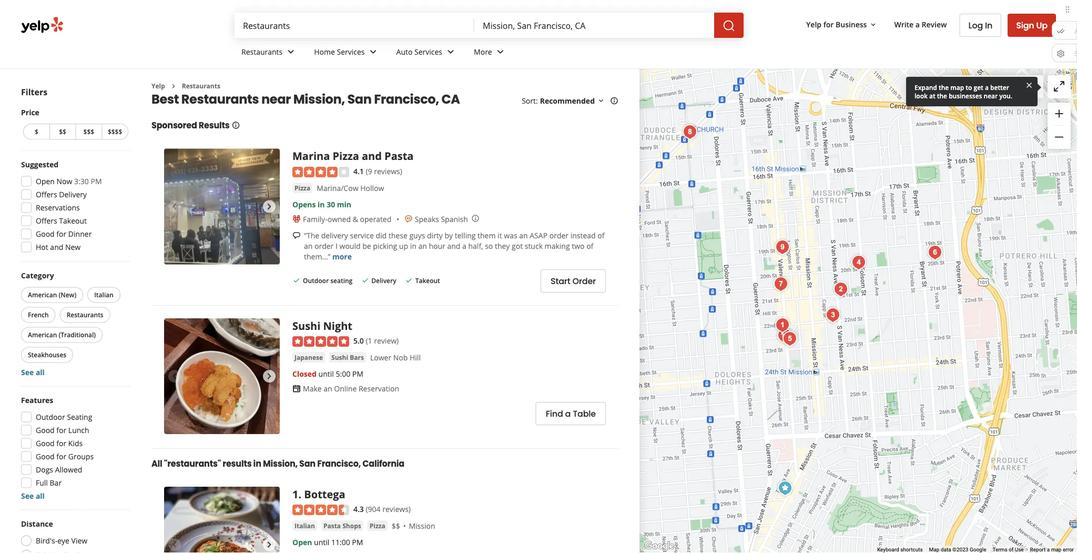 Task type: describe. For each thing, give the bounding box(es) containing it.
eye
[[57, 536, 69, 546]]

1 vertical spatial pizza button
[[368, 521, 388, 531]]

komaaj image
[[775, 478, 796, 499]]

yelp for "yelp" link
[[152, 82, 165, 90]]

1 horizontal spatial francisco,
[[374, 90, 439, 108]]

sushi for sushi night
[[293, 318, 321, 333]]

until for until 5:00 pm
[[319, 369, 334, 379]]

them
[[478, 230, 496, 240]]

all for category
[[36, 367, 45, 377]]

japanese link
[[293, 352, 325, 363]]

good for good for dinner
[[36, 229, 55, 239]]

for for dinner
[[56, 229, 66, 239]]

1 vertical spatial delivery
[[372, 276, 397, 285]]

0 vertical spatial pasta
[[385, 149, 414, 163]]

ca
[[442, 90, 460, 108]]

16 checkmark v2 image for outdoor seating
[[293, 276, 301, 285]]

open for open now 3:30 pm
[[36, 176, 55, 186]]

0 vertical spatial in
[[318, 199, 325, 209]]

expand the map to get a better look at the businesses near you. tooltip
[[907, 77, 1038, 106]]

none field near
[[483, 19, 706, 31]]

lost resort image
[[925, 242, 946, 263]]

1 vertical spatial san
[[299, 457, 316, 469]]

16 family owned v2 image
[[293, 215, 301, 223]]

zoom out image
[[1053, 131, 1066, 143]]

business
[[836, 19, 867, 29]]

table
[[573, 408, 596, 420]]

to
[[966, 83, 973, 92]]

use
[[1015, 547, 1024, 553]]

1 horizontal spatial and
[[362, 149, 382, 163]]

restaurants inside business categories element
[[242, 47, 283, 57]]

family-
[[303, 214, 328, 224]]

slideshow element for marina
[[164, 149, 280, 264]]

got
[[512, 241, 523, 251]]

review)
[[374, 336, 399, 346]]

as
[[988, 82, 996, 92]]

start
[[551, 275, 571, 287]]

map data ©2023 google
[[930, 547, 987, 553]]

all for features
[[36, 491, 45, 501]]

see all button for category
[[21, 367, 45, 377]]

picking
[[373, 241, 397, 251]]

marina/cow
[[317, 183, 359, 193]]

none field the find
[[243, 19, 466, 31]]

$$ button
[[49, 124, 76, 140]]

a for find a table
[[565, 408, 571, 420]]

1
[[293, 487, 299, 501]]

they
[[495, 241, 510, 251]]

for for business
[[824, 19, 834, 29]]

16 reservation v2 image
[[293, 384, 301, 393]]

reviews) for marina/cow hollow
[[374, 166, 403, 176]]

1 vertical spatial mission,
[[263, 457, 298, 469]]

dinner
[[68, 229, 92, 239]]

map for error
[[1052, 547, 1062, 553]]

near inside expand the map to get a better look at the businesses near you.
[[984, 91, 998, 100]]

©2023
[[953, 547, 969, 553]]

map for moves
[[998, 82, 1013, 92]]

offers delivery
[[36, 189, 87, 199]]

next image for sushi
[[263, 370, 276, 382]]

start order link
[[541, 269, 606, 292]]

find a table
[[546, 408, 596, 420]]

in
[[986, 19, 993, 31]]

bars
[[350, 353, 364, 362]]

1 horizontal spatial $$
[[392, 521, 400, 531]]

previous image
[[168, 538, 181, 551]]

good for good for kids
[[36, 438, 55, 448]]

pasta shops
[[324, 521, 361, 530]]

more
[[474, 47, 492, 57]]

report a map error link
[[1031, 547, 1075, 553]]

home services link
[[306, 38, 388, 68]]

the rustic image
[[680, 122, 701, 143]]

up
[[399, 241, 408, 251]]

auto services
[[397, 47, 443, 57]]

make an online reservation
[[303, 383, 399, 393]]

french button
[[21, 307, 56, 323]]

full bar
[[36, 478, 62, 488]]

0 vertical spatial san
[[348, 90, 372, 108]]

search
[[963, 82, 986, 92]]

16 speech v2 image
[[293, 231, 301, 240]]

asap
[[530, 230, 548, 240]]

2 horizontal spatial of
[[1009, 547, 1014, 553]]

24 chevron down v2 image for more
[[494, 45, 507, 58]]

up
[[1037, 19, 1048, 31]]

guys
[[410, 230, 425, 240]]

yelp link
[[152, 82, 165, 90]]

yelp for business button
[[803, 15, 882, 34]]

american (traditional)
[[28, 330, 96, 339]]

option group containing distance
[[18, 519, 131, 553]]

services for home services
[[337, 47, 365, 57]]

open until 11:00 pm
[[293, 537, 363, 547]]

0 horizontal spatial near
[[262, 90, 291, 108]]

better
[[991, 83, 1010, 92]]

dogs
[[36, 465, 53, 475]]

1 vertical spatial restaurants link
[[182, 82, 220, 90]]

sushi bars link
[[329, 352, 366, 363]]

an down closed until 5:00 pm
[[324, 383, 332, 393]]

0 horizontal spatial in
[[253, 457, 261, 469]]

16 info v2 image
[[610, 97, 619, 105]]

0 vertical spatial order
[[550, 230, 569, 240]]

5 star rating image
[[293, 336, 349, 347]]

sushi night image
[[164, 318, 280, 434]]

more
[[333, 251, 352, 261]]

16 chevron right v2 image
[[169, 82, 178, 90]]

previous image for sushi night
[[168, 370, 181, 382]]

nob
[[393, 353, 408, 363]]

all
[[152, 457, 162, 469]]

2 vertical spatial pm
[[352, 537, 363, 547]]

0 horizontal spatial francisco,
[[317, 457, 361, 469]]

see all for features
[[21, 491, 45, 501]]

making
[[545, 241, 570, 251]]

bottega image
[[772, 315, 794, 336]]

4.1
[[354, 166, 364, 176]]

sushi bars
[[332, 353, 364, 362]]

review
[[922, 19, 947, 29]]

suggested
[[21, 159, 59, 169]]

view
[[71, 536, 87, 546]]

3:30
[[74, 176, 89, 186]]

$
[[35, 127, 38, 136]]

in inside "the delivery service did these guys dirty by telling them it was an asap order instead of an order i would be picking up in an hour and a half, so they got stuck making two of them…"
[[410, 241, 417, 251]]

(9
[[366, 166, 372, 176]]

bird's-eye view
[[36, 536, 87, 546]]

1 . bottega
[[293, 487, 346, 501]]

so
[[485, 241, 493, 251]]

Near text field
[[483, 19, 706, 31]]

4.1 (9 reviews)
[[354, 166, 403, 176]]

see for category
[[21, 367, 34, 377]]

open now 3:30 pm
[[36, 176, 102, 186]]

auto services link
[[388, 38, 466, 68]]

american (new)
[[28, 290, 76, 299]]

you.
[[1000, 91, 1013, 100]]

16 chevron down v2 image
[[870, 20, 878, 29]]

0 horizontal spatial and
[[50, 242, 63, 252]]

dirty
[[427, 230, 443, 240]]

offers takeout
[[36, 216, 87, 226]]

Find text field
[[243, 19, 466, 31]]

keyboard shortcuts button
[[878, 546, 923, 553]]

"the delivery service did these guys dirty by telling them it was an asap order instead of an order i would be picking up in an hour and a half, so they got stuck making two of them…"
[[304, 230, 605, 261]]

$$$ button
[[76, 124, 102, 140]]

map
[[930, 547, 940, 553]]

open for open until 11:00 pm
[[293, 537, 312, 547]]

seating
[[67, 412, 92, 422]]

reservation
[[359, 383, 399, 393]]

restaurants inside button
[[67, 310, 104, 319]]

until for until 11:00 pm
[[314, 537, 330, 547]]

american for american (traditional)
[[28, 330, 57, 339]]

sanguchon eatery image
[[775, 325, 796, 346]]

stuck
[[525, 241, 543, 251]]

mission
[[409, 521, 435, 531]]

"restaurants"
[[164, 457, 221, 469]]

good for groups
[[36, 451, 94, 461]]

shops
[[343, 521, 361, 530]]

good for good for lunch
[[36, 425, 55, 435]]

sponsored
[[152, 119, 197, 131]]

by
[[445, 230, 453, 240]]

zoom in image
[[1053, 107, 1066, 120]]

hot
[[36, 242, 48, 252]]

pasta shops button
[[321, 521, 363, 531]]

an down guys
[[419, 241, 427, 251]]

steakhouses button
[[21, 347, 73, 363]]

home
[[314, 47, 335, 57]]

write a review link
[[891, 15, 952, 34]]

order
[[573, 275, 596, 287]]

0 horizontal spatial delivery
[[59, 189, 87, 199]]

for for kids
[[56, 438, 66, 448]]



Task type: locate. For each thing, give the bounding box(es) containing it.
open down italian link
[[293, 537, 312, 547]]

slideshow element for sushi
[[164, 318, 280, 434]]

offers down the reservations
[[36, 216, 57, 226]]

yelp for yelp for business
[[807, 19, 822, 29]]

1 vertical spatial see
[[21, 491, 34, 501]]

0 vertical spatial pizza link
[[293, 182, 313, 193]]

1 vertical spatial slideshow element
[[164, 318, 280, 434]]

2 none field from the left
[[483, 19, 706, 31]]

a right write
[[916, 19, 920, 29]]

american
[[28, 290, 57, 299], [28, 330, 57, 339]]

1 vertical spatial offers
[[36, 216, 57, 226]]

filters
[[21, 86, 47, 98]]

lower
[[370, 353, 392, 363]]

1 all from the top
[[36, 367, 45, 377]]

near
[[262, 90, 291, 108], [984, 91, 998, 100]]

2 horizontal spatial 16 checkmark v2 image
[[405, 276, 413, 285]]

24 chevron down v2 image inside auto services "link"
[[445, 45, 457, 58]]

outdoor inside group
[[36, 412, 65, 422]]

american for american (new)
[[28, 290, 57, 299]]

24 chevron down v2 image for auto services
[[445, 45, 457, 58]]

order up making
[[550, 230, 569, 240]]

of left use
[[1009, 547, 1014, 553]]

buddy image
[[823, 305, 844, 326]]

1 horizontal spatial pizza button
[[368, 521, 388, 531]]

yelp left business
[[807, 19, 822, 29]]

16 info v2 image
[[232, 121, 240, 129]]

operated
[[360, 214, 392, 224]]

a for write a review
[[916, 19, 920, 29]]

1 vertical spatial of
[[587, 241, 594, 251]]

1 vertical spatial yelp
[[152, 82, 165, 90]]

business categories element
[[233, 38, 1057, 68]]

pizza for the leftmost pizza button
[[295, 183, 311, 192]]

0 vertical spatial of
[[598, 230, 605, 240]]

16 chevron down v2 image
[[597, 97, 606, 105]]

1 horizontal spatial 24 chevron down v2 image
[[445, 45, 457, 58]]

american down category
[[28, 290, 57, 299]]

closed
[[293, 369, 317, 379]]

i
[[336, 241, 338, 251]]

None search field
[[235, 13, 746, 38]]

2 vertical spatial next image
[[263, 538, 276, 551]]

close image
[[1026, 80, 1034, 89]]

outdoor up good for lunch
[[36, 412, 65, 422]]

takeout down hour
[[416, 276, 440, 285]]

2 horizontal spatial and
[[448, 241, 461, 251]]

0 vertical spatial $$
[[59, 127, 66, 136]]

good up good for kids
[[36, 425, 55, 435]]

in
[[318, 199, 325, 209], [410, 241, 417, 251], [253, 457, 261, 469]]

(new)
[[59, 290, 76, 299]]

group
[[1048, 103, 1071, 149], [18, 159, 131, 255], [19, 270, 131, 378], [18, 395, 131, 501]]

pm inside group
[[91, 176, 102, 186]]

pasta inside button
[[324, 521, 341, 530]]

more link
[[466, 38, 516, 68]]

min
[[337, 199, 352, 209]]

24 chevron down v2 image
[[367, 45, 380, 58], [494, 45, 507, 58]]

(traditional)
[[59, 330, 96, 339]]

3 slideshow element from the top
[[164, 487, 280, 553]]

24 chevron down v2 image
[[285, 45, 297, 58], [445, 45, 457, 58]]

a right report
[[1048, 547, 1050, 553]]

american down french button on the bottom of page
[[28, 330, 57, 339]]

pasta shops link
[[321, 521, 363, 531]]

and up (9
[[362, 149, 382, 163]]

0 vertical spatial delivery
[[59, 189, 87, 199]]

limón image
[[831, 279, 852, 300]]

for up good for kids
[[56, 425, 66, 435]]

base camp image
[[849, 252, 870, 273]]

1 vertical spatial pm
[[352, 369, 364, 379]]

marina pizza and pasta image
[[164, 149, 280, 264]]

groups
[[68, 451, 94, 461]]

0 vertical spatial previous image
[[168, 200, 181, 213]]

1 vertical spatial francisco,
[[317, 457, 361, 469]]

hollow
[[361, 183, 384, 193]]

map left error
[[1052, 547, 1062, 553]]

yelp for business
[[807, 19, 867, 29]]

0 vertical spatial italian button
[[87, 287, 120, 303]]

3 good from the top
[[36, 438, 55, 448]]

2 next image from the top
[[263, 370, 276, 382]]

$$ left $$$ button
[[59, 127, 66, 136]]

1 horizontal spatial open
[[293, 537, 312, 547]]

for for lunch
[[56, 425, 66, 435]]

mission, down the home
[[293, 90, 345, 108]]

info icon image
[[471, 214, 480, 223], [471, 214, 480, 223]]

results
[[199, 119, 230, 131]]

24 chevron down v2 image inside more link
[[494, 45, 507, 58]]

sushi night
[[293, 318, 353, 333]]

takeout inside group
[[59, 216, 87, 226]]

24 chevron down v2 image for home services
[[367, 45, 380, 58]]

was
[[504, 230, 518, 240]]

see all down full
[[21, 491, 45, 501]]

pizza button
[[293, 182, 313, 193], [368, 521, 388, 531]]

good for dinner
[[36, 229, 92, 239]]

until
[[319, 369, 334, 379], [314, 537, 330, 547]]

1 24 chevron down v2 image from the left
[[285, 45, 297, 58]]

0 horizontal spatial yelp
[[152, 82, 165, 90]]

terms of use link
[[993, 547, 1024, 553]]

previous image
[[168, 200, 181, 213], [168, 370, 181, 382]]

delivery down open now 3:30 pm
[[59, 189, 87, 199]]

2 good from the top
[[36, 425, 55, 435]]

0 horizontal spatial 24 chevron down v2 image
[[367, 45, 380, 58]]

seating
[[331, 276, 353, 285]]

$$ down 4.3 (904 reviews) on the left bottom
[[392, 521, 400, 531]]

pm right "11:00"
[[352, 537, 363, 547]]

1 vertical spatial pizza
[[295, 183, 311, 192]]

takeout up dinner
[[59, 216, 87, 226]]

0 vertical spatial see
[[21, 367, 34, 377]]

half,
[[469, 241, 483, 251]]

pizza for bottommost pizza button
[[370, 521, 386, 530]]

for inside 'button'
[[824, 19, 834, 29]]

24 chevron down v2 image inside "home services" link
[[367, 45, 380, 58]]

loló image
[[771, 274, 792, 295]]

1 next image from the top
[[263, 200, 276, 213]]

1 vertical spatial pizza link
[[368, 521, 388, 531]]

sushi up 5:00
[[332, 353, 348, 362]]

0 vertical spatial restaurants link
[[233, 38, 306, 68]]

0 vertical spatial mission,
[[293, 90, 345, 108]]

offers for offers takeout
[[36, 216, 57, 226]]

next image
[[263, 200, 276, 213], [263, 370, 276, 382], [263, 538, 276, 551]]

0 horizontal spatial restaurants link
[[182, 82, 220, 90]]

0 vertical spatial pizza button
[[293, 182, 313, 193]]

pizza button up opens
[[293, 182, 313, 193]]

good
[[36, 229, 55, 239], [36, 425, 55, 435], [36, 438, 55, 448], [36, 451, 55, 461]]

2 all from the top
[[36, 491, 45, 501]]

all
[[36, 367, 45, 377], [36, 491, 45, 501]]

for down good for kids
[[56, 451, 66, 461]]

1 services from the left
[[337, 47, 365, 57]]

1 horizontal spatial 16 checkmark v2 image
[[361, 276, 370, 285]]

1 vertical spatial next image
[[263, 370, 276, 382]]

0 horizontal spatial san
[[299, 457, 316, 469]]

distance
[[21, 519, 53, 529]]

a inside expand the map to get a better look at the businesses near you.
[[986, 83, 989, 92]]

pizza link up opens
[[293, 182, 313, 193]]

1 16 checkmark v2 image from the left
[[293, 276, 301, 285]]

2 see all from the top
[[21, 491, 45, 501]]

open down suggested
[[36, 176, 55, 186]]

map right as
[[998, 82, 1013, 92]]

slideshow element
[[164, 149, 280, 264], [164, 318, 280, 434], [164, 487, 280, 553]]

1 vertical spatial all
[[36, 491, 45, 501]]

0 horizontal spatial $$
[[59, 127, 66, 136]]

previous image for marina pizza and pasta
[[168, 200, 181, 213]]

2 vertical spatial pizza
[[370, 521, 386, 530]]

outdoor
[[303, 276, 329, 285], [36, 412, 65, 422]]

see all button down full
[[21, 491, 45, 501]]

american (traditional) button
[[21, 327, 103, 343]]

see all down the "steakhouses" button
[[21, 367, 45, 377]]

of right instead
[[598, 230, 605, 240]]

and down the by
[[448, 241, 461, 251]]

a right find
[[565, 408, 571, 420]]

would
[[340, 241, 361, 251]]

1 american from the top
[[28, 290, 57, 299]]

0 horizontal spatial 24 chevron down v2 image
[[285, 45, 297, 58]]

0 vertical spatial slideshow element
[[164, 149, 280, 264]]

gola image
[[772, 237, 794, 258]]

lunch
[[68, 425, 89, 435]]

1 vertical spatial previous image
[[168, 370, 181, 382]]

$$
[[59, 127, 66, 136], [392, 521, 400, 531]]

2 slideshow element from the top
[[164, 318, 280, 434]]

see all button for features
[[21, 491, 45, 501]]

delivery down picking
[[372, 276, 397, 285]]

0 vertical spatial pizza
[[333, 149, 359, 163]]

1 horizontal spatial pizza
[[333, 149, 359, 163]]

1 horizontal spatial sushi
[[332, 353, 348, 362]]

sign up
[[1017, 19, 1048, 31]]

see all for category
[[21, 367, 45, 377]]

$$ inside button
[[59, 127, 66, 136]]

a for report a map error
[[1048, 547, 1050, 553]]

sushi bars button
[[329, 352, 366, 363]]

california
[[363, 457, 405, 469]]

marina pizza and pasta
[[293, 149, 414, 163]]

pasta
[[385, 149, 414, 163], [324, 521, 341, 530]]

0 vertical spatial reviews)
[[374, 166, 403, 176]]

0 vertical spatial outdoor
[[303, 276, 329, 285]]

1 see from the top
[[21, 367, 34, 377]]

3 next image from the top
[[263, 538, 276, 551]]

francisco,
[[374, 90, 439, 108], [317, 457, 361, 469]]

good for good for groups
[[36, 451, 55, 461]]

italian down the 4.3 star rating image
[[295, 521, 315, 530]]

1 horizontal spatial map
[[998, 82, 1013, 92]]

good up hot
[[36, 229, 55, 239]]

1 vertical spatial takeout
[[416, 276, 440, 285]]

1 vertical spatial sushi
[[332, 353, 348, 362]]

lower nob hill
[[370, 353, 421, 363]]

pizza link
[[293, 182, 313, 193], [368, 521, 388, 531]]

1 horizontal spatial italian button
[[293, 521, 317, 531]]

sushi inside button
[[332, 353, 348, 362]]

offers up the reservations
[[36, 189, 57, 199]]

1 slideshow element from the top
[[164, 149, 280, 264]]

best
[[152, 90, 179, 108]]

outdoor seating
[[303, 276, 353, 285]]

for left business
[[824, 19, 834, 29]]

italian up restaurants button
[[94, 290, 114, 299]]

italian inside group
[[94, 290, 114, 299]]

outdoor for outdoor seating
[[303, 276, 329, 285]]

the
[[939, 83, 949, 92], [938, 91, 948, 100]]

good up dogs
[[36, 451, 55, 461]]

0 vertical spatial pm
[[91, 176, 102, 186]]

recommended button
[[540, 96, 606, 106]]

group containing features
[[18, 395, 131, 501]]

4.3 star rating image
[[293, 505, 349, 515]]

new
[[65, 242, 81, 252]]

0 horizontal spatial pizza link
[[293, 182, 313, 193]]

service
[[350, 230, 374, 240]]

1 vertical spatial pasta
[[324, 521, 341, 530]]

italian for the right italian button
[[295, 521, 315, 530]]

map region
[[520, 0, 1078, 553]]

online
[[334, 383, 357, 393]]

outdoor down them…"
[[303, 276, 329, 285]]

group containing category
[[19, 270, 131, 378]]

2 vertical spatial slideshow element
[[164, 487, 280, 553]]

4 good from the top
[[36, 451, 55, 461]]

until left 5:00
[[319, 369, 334, 379]]

and right hot
[[50, 242, 63, 252]]

option group
[[18, 519, 131, 553]]

services right the home
[[337, 47, 365, 57]]

them…"
[[304, 251, 331, 261]]

2 american from the top
[[28, 330, 57, 339]]

reviews) right (904
[[383, 504, 411, 514]]

price
[[21, 107, 39, 117]]

in right up
[[410, 241, 417, 251]]

1 vertical spatial $$
[[392, 521, 400, 531]]

16 checkmark v2 image down up
[[405, 276, 413, 285]]

italian link
[[293, 521, 317, 531]]

2 previous image from the top
[[168, 370, 181, 382]]

good down good for lunch
[[36, 438, 55, 448]]

0 horizontal spatial italian button
[[87, 287, 120, 303]]

16 checkmark v2 image left outdoor seating
[[293, 276, 301, 285]]

see all button down the "steakhouses" button
[[21, 367, 45, 377]]

4.1 star rating image
[[293, 167, 349, 177]]

expand map image
[[1053, 80, 1066, 93]]

0 horizontal spatial italian
[[94, 290, 114, 299]]

for
[[824, 19, 834, 29], [56, 229, 66, 239], [56, 425, 66, 435], [56, 438, 66, 448], [56, 451, 66, 461]]

a down telling
[[463, 241, 467, 251]]

reviews)
[[374, 166, 403, 176], [383, 504, 411, 514]]

0 horizontal spatial order
[[315, 241, 334, 251]]

1 vertical spatial reviews)
[[383, 504, 411, 514]]

an down "the
[[304, 241, 313, 251]]

sushi for sushi bars
[[332, 353, 348, 362]]

0 horizontal spatial open
[[36, 176, 55, 186]]

services right "auto"
[[415, 47, 443, 57]]

1 horizontal spatial takeout
[[416, 276, 440, 285]]

1 horizontal spatial san
[[348, 90, 372, 108]]

pm right 3:30
[[91, 176, 102, 186]]

map left to
[[951, 83, 965, 92]]

offers for offers delivery
[[36, 189, 57, 199]]

italian button up restaurants button
[[87, 287, 120, 303]]

2 see all button from the top
[[21, 491, 45, 501]]

24 chevron down v2 image right the auto services
[[445, 45, 457, 58]]

terms of use
[[993, 547, 1024, 553]]

1 see all from the top
[[21, 367, 45, 377]]

1 vertical spatial italian
[[295, 521, 315, 530]]

of right the two on the right of the page
[[587, 241, 594, 251]]

map inside expand the map to get a better look at the businesses near you.
[[951, 83, 965, 92]]

hour
[[429, 241, 446, 251]]

0 vertical spatial italian
[[94, 290, 114, 299]]

1 good from the top
[[36, 229, 55, 239]]

map for to
[[951, 83, 965, 92]]

see for features
[[21, 491, 34, 501]]

marina/cow hollow
[[317, 183, 384, 193]]

1 none field from the left
[[243, 19, 466, 31]]

in right results
[[253, 457, 261, 469]]

2 services from the left
[[415, 47, 443, 57]]

group containing suggested
[[18, 159, 131, 255]]

francisco, up bottega link
[[317, 457, 361, 469]]

1 horizontal spatial pasta
[[385, 149, 414, 163]]

francisco, left "ca"
[[374, 90, 439, 108]]

0 vertical spatial offers
[[36, 189, 57, 199]]

at
[[930, 91, 936, 100]]

24 chevron down v2 image for restaurants
[[285, 45, 297, 58]]

a
[[916, 19, 920, 29], [986, 83, 989, 92], [463, 241, 467, 251], [565, 408, 571, 420], [1048, 547, 1050, 553]]

yelp left 16 chevron right v2 icon
[[152, 82, 165, 90]]

italian button down the 4.3 star rating image
[[293, 521, 317, 531]]

0 horizontal spatial pizza button
[[293, 182, 313, 193]]

outdoor for outdoor seating
[[36, 412, 65, 422]]

pm right 5:00
[[352, 369, 364, 379]]

write
[[895, 19, 914, 29]]

0 vertical spatial see all
[[21, 367, 45, 377]]

24 chevron down v2 image left the home
[[285, 45, 297, 58]]

pizza down (904
[[370, 521, 386, 530]]

steakhouses
[[28, 350, 66, 359]]

mission, up 1
[[263, 457, 298, 469]]

google image
[[643, 539, 677, 553]]

0 vertical spatial yelp
[[807, 19, 822, 29]]

1 horizontal spatial restaurants link
[[233, 38, 306, 68]]

1 24 chevron down v2 image from the left
[[367, 45, 380, 58]]

16 checkmark v2 image right seating
[[361, 276, 370, 285]]

google
[[970, 547, 987, 553]]

pasta up open until 11:00 pm
[[324, 521, 341, 530]]

opens in 30 min
[[293, 199, 352, 209]]

0 horizontal spatial pasta
[[324, 521, 341, 530]]

all down full
[[36, 491, 45, 501]]

bottega
[[304, 487, 346, 501]]

1 horizontal spatial none field
[[483, 19, 706, 31]]

1 vertical spatial see all button
[[21, 491, 45, 501]]

0 horizontal spatial none field
[[243, 19, 466, 31]]

None field
[[243, 19, 466, 31], [483, 19, 706, 31]]

search as map moves
[[963, 82, 1038, 92]]

italian for italian button to the top
[[94, 290, 114, 299]]

a right get
[[986, 83, 989, 92]]

outdoor seating
[[36, 412, 92, 422]]

best restaurants near mission, san francisco, ca
[[152, 90, 460, 108]]

san up '.'
[[299, 457, 316, 469]]

1 horizontal spatial order
[[550, 230, 569, 240]]

0 horizontal spatial of
[[587, 241, 594, 251]]

$ button
[[23, 124, 49, 140]]

pizza button down (904
[[368, 521, 388, 531]]

telling
[[455, 230, 476, 240]]

2 vertical spatial of
[[1009, 547, 1014, 553]]

30
[[327, 199, 335, 209]]

1 horizontal spatial in
[[318, 199, 325, 209]]

pizza up 4.1
[[333, 149, 359, 163]]

delivery
[[321, 230, 348, 240]]

1 vertical spatial italian button
[[293, 521, 317, 531]]

2 24 chevron down v2 image from the left
[[445, 45, 457, 58]]

0 vertical spatial until
[[319, 369, 334, 379]]

24 chevron down v2 image left "auto"
[[367, 45, 380, 58]]

1 previous image from the top
[[168, 200, 181, 213]]

1 horizontal spatial pizza link
[[368, 521, 388, 531]]

all down the "steakhouses" button
[[36, 367, 45, 377]]

start order
[[551, 275, 596, 287]]

16 checkmark v2 image for takeout
[[405, 276, 413, 285]]

pizza link down (904
[[368, 521, 388, 531]]

more link
[[333, 251, 352, 261]]

0 horizontal spatial 16 checkmark v2 image
[[293, 276, 301, 285]]

0 horizontal spatial sushi
[[293, 318, 321, 333]]

beretta valencia image
[[780, 328, 801, 349]]

(1
[[366, 336, 372, 346]]

pm for filters
[[91, 176, 102, 186]]

yelp inside yelp for business 'button'
[[807, 19, 822, 29]]

16 checkmark v2 image
[[293, 276, 301, 285], [361, 276, 370, 285], [405, 276, 413, 285]]

expand the map to get a better look at the businesses near you.
[[915, 83, 1013, 100]]

see up distance
[[21, 491, 34, 501]]

see all
[[21, 367, 45, 377], [21, 491, 45, 501]]

1 vertical spatial open
[[293, 537, 312, 547]]

2 24 chevron down v2 image from the left
[[494, 45, 507, 58]]

1 horizontal spatial italian
[[295, 521, 315, 530]]

for down good for lunch
[[56, 438, 66, 448]]

reviews) for $$
[[383, 504, 411, 514]]

pasta up the "4.1 (9 reviews)"
[[385, 149, 414, 163]]

2 horizontal spatial map
[[1052, 547, 1062, 553]]

until left "11:00"
[[314, 537, 330, 547]]

2 see from the top
[[21, 491, 34, 501]]

1 see all button from the top
[[21, 367, 45, 377]]

for for groups
[[56, 451, 66, 461]]

24 chevron down v2 image right more
[[494, 45, 507, 58]]

16 checkmark v2 image for delivery
[[361, 276, 370, 285]]

san down "home services" link
[[348, 90, 372, 108]]

5:00
[[336, 369, 351, 379]]

0 vertical spatial next image
[[263, 200, 276, 213]]

search image
[[723, 20, 736, 32]]

in left the 30
[[318, 199, 325, 209]]

0 horizontal spatial services
[[337, 47, 365, 57]]

1 horizontal spatial yelp
[[807, 19, 822, 29]]

1 vertical spatial outdoor
[[36, 412, 65, 422]]

for down the "offers takeout"
[[56, 229, 66, 239]]

2 offers from the top
[[36, 216, 57, 226]]

and inside "the delivery service did these guys dirty by telling them it was an asap order instead of an order i would be picking up in an hour and a half, so they got stuck making two of them…"
[[448, 241, 461, 251]]

1 offers from the top
[[36, 189, 57, 199]]

expand
[[915, 83, 938, 92]]

reviews) right (9
[[374, 166, 403, 176]]

2 vertical spatial in
[[253, 457, 261, 469]]

3 16 checkmark v2 image from the left
[[405, 276, 413, 285]]

order left i on the left of the page
[[315, 241, 334, 251]]

sushi up 5 star rating image
[[293, 318, 321, 333]]

bottega image
[[164, 487, 280, 553]]

a inside "the delivery service did these guys dirty by telling them it was an asap order instead of an order i would be picking up in an hour and a half, so they got stuck making two of them…"
[[463, 241, 467, 251]]

an up got
[[519, 230, 528, 240]]

price group
[[21, 107, 131, 142]]

1 vertical spatial in
[[410, 241, 417, 251]]

services for auto services
[[415, 47, 443, 57]]

pizza up opens
[[295, 183, 311, 192]]

2 16 checkmark v2 image from the left
[[361, 276, 370, 285]]

delivery
[[59, 189, 87, 199], [372, 276, 397, 285]]

1 horizontal spatial of
[[598, 230, 605, 240]]

1 vertical spatial order
[[315, 241, 334, 251]]

16 speaks spanish v2 image
[[405, 215, 413, 223]]

next image for marina
[[263, 200, 276, 213]]

see down the "steakhouses" button
[[21, 367, 34, 377]]

pm for sponsored results
[[352, 369, 364, 379]]

services inside "link"
[[415, 47, 443, 57]]



Task type: vqa. For each thing, say whether or not it's contained in the screenshot.
'Aid'
no



